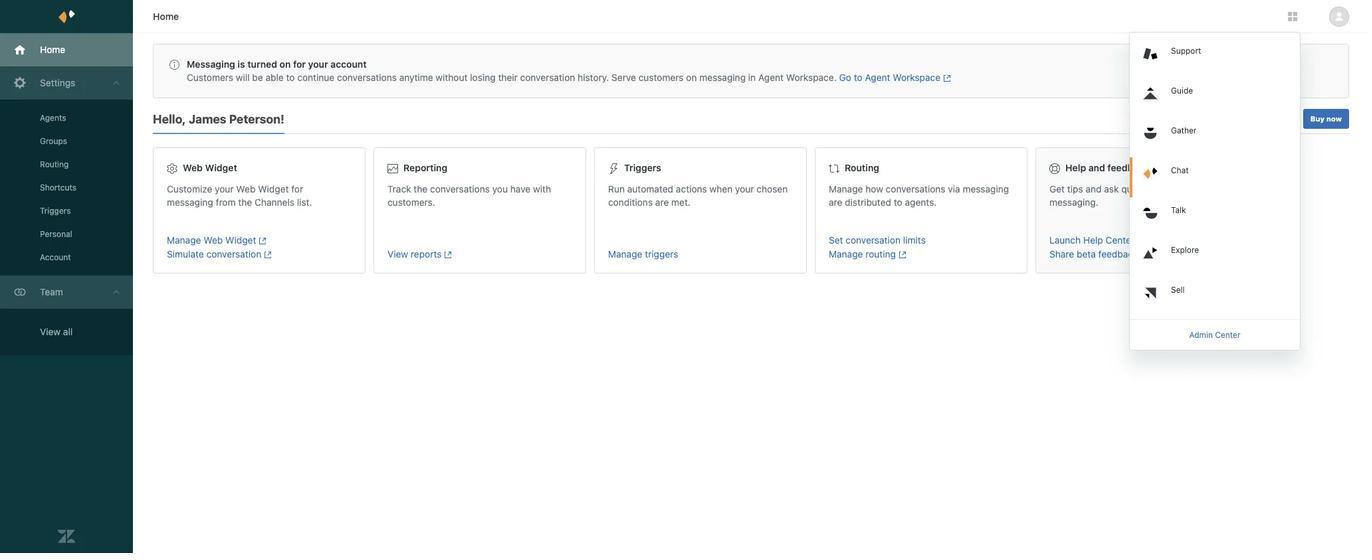 Task type: describe. For each thing, give the bounding box(es) containing it.
manage triggers link
[[608, 249, 793, 260]]

manage how conversations via messaging are distributed to agents.
[[829, 183, 1009, 208]]

14
[[1228, 114, 1237, 124]]

sell link
[[1133, 277, 1300, 317]]

get tips and ask questions about messaging.
[[1049, 183, 1190, 208]]

0 vertical spatial and
[[1088, 162, 1105, 173]]

days
[[1239, 114, 1257, 124]]

admin
[[1189, 330, 1213, 340]]

have
[[510, 183, 531, 195]]

buy now button
[[1303, 109, 1349, 129]]

settings
[[40, 77, 75, 88]]

2 vertical spatial web
[[204, 235, 223, 246]]

automated
[[627, 183, 673, 195]]

view for view all
[[40, 326, 61, 338]]

1 vertical spatial help
[[1083, 235, 1103, 246]]

manage routing
[[829, 249, 896, 260]]

hello, james peterson!
[[153, 112, 284, 126]]

for for on
[[293, 58, 306, 70]]

met.
[[671, 197, 691, 208]]

will
[[236, 72, 250, 83]]

for for widget
[[291, 183, 303, 195]]

1 agent from the left
[[758, 72, 784, 83]]

messaging is turned on for your account
[[187, 58, 367, 70]]

customers
[[639, 72, 684, 83]]

manage web widget
[[167, 235, 256, 246]]

track the conversations you have with customers.
[[387, 183, 551, 208]]

conversations for track the conversations you have with customers.
[[430, 183, 490, 195]]

2 agent from the left
[[865, 72, 890, 83]]

messaging
[[187, 58, 235, 70]]

all
[[63, 326, 73, 338]]

view all
[[40, 326, 73, 338]]

chat link
[[1133, 158, 1300, 197]]

view reports
[[387, 249, 442, 260]]

groups
[[40, 136, 67, 146]]

continue
[[297, 72, 334, 83]]

explore
[[1171, 245, 1199, 255]]

the inside the customize your web widget for messaging from the channels list.
[[238, 197, 252, 208]]

chat
[[1171, 165, 1189, 175]]

with
[[533, 183, 551, 195]]

hello,
[[153, 112, 186, 126]]

serve
[[612, 72, 636, 83]]

account
[[40, 253, 71, 263]]

get
[[1049, 183, 1065, 195]]

are inside run automated actions when your chosen conditions are met.
[[655, 197, 669, 208]]

talk
[[1171, 205, 1186, 215]]

to inside 'manage how conversations via messaging are distributed to agents.'
[[894, 197, 902, 208]]

manage for manage routing
[[829, 249, 863, 260]]

set conversation limits
[[829, 235, 926, 246]]

manage for manage how conversations via messaging are distributed to agents.
[[829, 183, 863, 195]]

talk link
[[1133, 197, 1300, 237]]

manage for manage web widget
[[167, 235, 201, 246]]

is
[[238, 58, 245, 70]]

reporting
[[403, 162, 447, 173]]

1 vertical spatial on
[[686, 72, 697, 83]]

track
[[387, 183, 411, 195]]

history.
[[578, 72, 609, 83]]

workspace
[[893, 72, 941, 83]]

customers
[[187, 72, 233, 83]]

admin center
[[1189, 330, 1241, 340]]

help and feedback
[[1065, 162, 1149, 173]]

chosen
[[757, 183, 788, 195]]

0 vertical spatial messaging
[[699, 72, 746, 83]]

simulate conversation
[[167, 249, 261, 260]]

0 vertical spatial widget
[[205, 162, 237, 173]]

customize
[[167, 183, 212, 195]]

1 horizontal spatial home
[[153, 11, 179, 22]]

turned
[[247, 58, 277, 70]]

0 horizontal spatial triggers
[[40, 206, 71, 216]]

support link
[[1133, 38, 1300, 78]]

launch help center
[[1049, 235, 1135, 246]]

peterson!
[[229, 112, 284, 126]]

trial
[[1282, 114, 1297, 124]]

from
[[216, 197, 236, 208]]

1 horizontal spatial triggers
[[624, 162, 661, 173]]

launch
[[1049, 235, 1081, 246]]

distributed
[[845, 197, 891, 208]]

be
[[252, 72, 263, 83]]

gather link
[[1133, 118, 1300, 158]]

guide link
[[1133, 78, 1300, 118]]

able
[[266, 72, 284, 83]]

conversation for simulate conversation
[[206, 249, 261, 260]]

manage triggers
[[608, 249, 678, 260]]

share beta feedback
[[1049, 249, 1138, 260]]

0 vertical spatial on
[[280, 58, 291, 70]]

and inside get tips and ask questions about messaging.
[[1086, 183, 1102, 195]]

web inside the customize your web widget for messaging from the channels list.
[[236, 183, 255, 195]]

view for view reports
[[387, 249, 408, 260]]

triggers
[[645, 249, 678, 260]]

share
[[1049, 249, 1074, 260]]

0 horizontal spatial to
[[286, 72, 295, 83]]

now
[[1327, 114, 1342, 123]]

left
[[1259, 114, 1271, 124]]

messaging inside 'manage how conversations via messaging are distributed to agents.'
[[963, 183, 1009, 195]]

messaging.
[[1049, 197, 1098, 208]]

go to agent workspace
[[839, 72, 941, 83]]

run automated actions when your chosen conditions are met.
[[608, 183, 788, 208]]

gather
[[1171, 126, 1197, 136]]

reports
[[411, 249, 442, 260]]



Task type: locate. For each thing, give the bounding box(es) containing it.
launch help center link
[[1049, 235, 1234, 246]]

when
[[710, 183, 733, 195]]

and left ask
[[1086, 183, 1102, 195]]

2 are from the left
[[829, 197, 842, 208]]

channels
[[255, 197, 294, 208]]

routing down groups
[[40, 160, 69, 169]]

1 vertical spatial and
[[1086, 183, 1102, 195]]

agents
[[40, 113, 66, 123]]

feedback for help and feedback
[[1108, 162, 1149, 173]]

run
[[608, 183, 625, 195]]

explore link
[[1133, 237, 1300, 277]]

messaging right via
[[963, 183, 1009, 195]]

team
[[40, 286, 63, 298]]

admin center link
[[1130, 323, 1300, 348]]

feedback down launch help center link
[[1098, 249, 1138, 260]]

0 vertical spatial feedback
[[1108, 162, 1149, 173]]

zendesk products image
[[1288, 12, 1297, 21]]

messaging down customize
[[167, 197, 213, 208]]

0 vertical spatial conversation
[[520, 72, 575, 83]]

conversations down account
[[337, 72, 397, 83]]

sell
[[1171, 285, 1185, 295]]

1 horizontal spatial on
[[686, 72, 697, 83]]

help up the share beta feedback
[[1083, 235, 1103, 246]]

widget up the customize your web widget for messaging from the channels list.
[[205, 162, 237, 173]]

manage routing link
[[829, 249, 1014, 260]]

are
[[655, 197, 669, 208], [829, 197, 842, 208]]

view left all
[[40, 326, 61, 338]]

buy now
[[1311, 114, 1342, 123]]

list.
[[297, 197, 312, 208]]

for up list.
[[291, 183, 303, 195]]

1 vertical spatial in
[[1273, 114, 1280, 124]]

on up able
[[280, 58, 291, 70]]

manage down set
[[829, 249, 863, 260]]

conversation right the their
[[520, 72, 575, 83]]

set conversation limits link
[[829, 235, 1014, 246]]

2 horizontal spatial your
[[735, 183, 754, 195]]

the
[[414, 183, 428, 195], [238, 197, 252, 208]]

to
[[286, 72, 295, 83], [854, 72, 862, 83], [894, 197, 902, 208]]

are inside 'manage how conversations via messaging are distributed to agents.'
[[829, 197, 842, 208]]

0 vertical spatial view
[[387, 249, 408, 260]]

conversations for manage how conversations via messaging are distributed to agents.
[[886, 183, 945, 195]]

center right the admin on the bottom of page
[[1215, 330, 1241, 340]]

0 vertical spatial in
[[748, 72, 756, 83]]

ask
[[1104, 183, 1119, 195]]

1 are from the left
[[655, 197, 669, 208]]

2 horizontal spatial web
[[236, 183, 255, 195]]

0 horizontal spatial routing
[[40, 160, 69, 169]]

0 horizontal spatial the
[[238, 197, 252, 208]]

1 vertical spatial the
[[238, 197, 252, 208]]

conversation up routing
[[846, 235, 901, 246]]

conversation
[[520, 72, 575, 83], [846, 235, 901, 246], [206, 249, 261, 260]]

1 vertical spatial triggers
[[40, 206, 71, 216]]

1 horizontal spatial messaging
[[699, 72, 746, 83]]

web
[[183, 162, 203, 173], [236, 183, 255, 195], [204, 235, 223, 246]]

0 vertical spatial center
[[1106, 235, 1135, 246]]

1 horizontal spatial are
[[829, 197, 842, 208]]

1 vertical spatial center
[[1215, 330, 1241, 340]]

agents.
[[905, 197, 937, 208]]

view left reports at the top of page
[[387, 249, 408, 260]]

support
[[1171, 46, 1201, 56]]

2 horizontal spatial messaging
[[963, 183, 1009, 195]]

0 horizontal spatial on
[[280, 58, 291, 70]]

1 horizontal spatial view
[[387, 249, 408, 260]]

conditions
[[608, 197, 653, 208]]

buy
[[1311, 114, 1325, 123]]

conversations inside 'manage how conversations via messaging are distributed to agents.'
[[886, 183, 945, 195]]

1 vertical spatial for
[[291, 183, 303, 195]]

actions
[[676, 183, 707, 195]]

for
[[293, 58, 306, 70], [291, 183, 303, 195]]

1 horizontal spatial the
[[414, 183, 428, 195]]

0 horizontal spatial view
[[40, 326, 61, 338]]

routing up how
[[845, 162, 879, 173]]

shortcuts
[[40, 183, 76, 193]]

are down the automated
[[655, 197, 669, 208]]

conversations
[[337, 72, 397, 83], [430, 183, 490, 195], [886, 183, 945, 195]]

feedback
[[1108, 162, 1149, 173], [1098, 249, 1138, 260]]

feedback up questions
[[1108, 162, 1149, 173]]

0 vertical spatial home
[[153, 11, 179, 22]]

your up continue
[[308, 58, 328, 70]]

your inside the customize your web widget for messaging from the channels list.
[[215, 183, 234, 195]]

customers will be able to continue conversations anytime without losing their conversation history. serve customers on messaging in agent workspace.
[[187, 72, 839, 83]]

questions
[[1121, 183, 1163, 195]]

view reports link
[[387, 249, 572, 260]]

2 vertical spatial conversation
[[206, 249, 261, 260]]

0 horizontal spatial center
[[1106, 235, 1135, 246]]

your inside run automated actions when your chosen conditions are met.
[[735, 183, 754, 195]]

in left workspace. on the top right of the page
[[748, 72, 756, 83]]

0 horizontal spatial home
[[40, 44, 65, 55]]

the inside track the conversations you have with customers.
[[414, 183, 428, 195]]

1 horizontal spatial center
[[1215, 330, 1241, 340]]

2 horizontal spatial conversation
[[846, 235, 901, 246]]

1 horizontal spatial routing
[[845, 162, 879, 173]]

0 vertical spatial the
[[414, 183, 428, 195]]

1 vertical spatial feedback
[[1098, 249, 1138, 260]]

limits
[[903, 235, 926, 246]]

and up ask
[[1088, 162, 1105, 173]]

conversations inside track the conversations you have with customers.
[[430, 183, 490, 195]]

go
[[839, 72, 851, 83]]

2 horizontal spatial to
[[894, 197, 902, 208]]

0 vertical spatial triggers
[[624, 162, 661, 173]]

conversations up agents.
[[886, 183, 945, 195]]

agent right go on the top of the page
[[865, 72, 890, 83]]

manage inside 'manage how conversations via messaging are distributed to agents.'
[[829, 183, 863, 195]]

to right go on the top of the page
[[854, 72, 862, 83]]

14 days left in trial
[[1228, 114, 1297, 124]]

to right able
[[286, 72, 295, 83]]

workspace.
[[786, 72, 837, 83]]

1 vertical spatial web
[[236, 183, 255, 195]]

agent left workspace. on the top right of the page
[[758, 72, 784, 83]]

widget up simulate conversation link
[[225, 235, 256, 246]]

the right from
[[238, 197, 252, 208]]

in right left
[[1273, 114, 1280, 124]]

for up continue
[[293, 58, 306, 70]]

0 vertical spatial web
[[183, 162, 203, 173]]

are left "distributed"
[[829, 197, 842, 208]]

1 horizontal spatial to
[[854, 72, 862, 83]]

triggers up personal
[[40, 206, 71, 216]]

conversations left the you
[[430, 183, 490, 195]]

beta
[[1077, 249, 1096, 260]]

help
[[1065, 162, 1086, 173], [1083, 235, 1103, 246]]

2 vertical spatial messaging
[[167, 197, 213, 208]]

on right customers
[[686, 72, 697, 83]]

manage up "distributed"
[[829, 183, 863, 195]]

messaging inside the customize your web widget for messaging from the channels list.
[[167, 197, 213, 208]]

web up the 'channels'
[[236, 183, 255, 195]]

help up the tips
[[1065, 162, 1086, 173]]

for inside the customize your web widget for messaging from the channels list.
[[291, 183, 303, 195]]

manage up simulate
[[167, 235, 201, 246]]

conversation for set conversation limits
[[846, 235, 901, 246]]

to left agents.
[[894, 197, 902, 208]]

center up share beta feedback 'link'
[[1106, 235, 1135, 246]]

0 horizontal spatial in
[[748, 72, 756, 83]]

personal
[[40, 229, 72, 239]]

their
[[498, 72, 518, 83]]

1 horizontal spatial your
[[308, 58, 328, 70]]

1 vertical spatial conversation
[[846, 235, 901, 246]]

customers.
[[387, 197, 435, 208]]

2 vertical spatial widget
[[225, 235, 256, 246]]

manage for manage triggers
[[608, 249, 642, 260]]

widget up the 'channels'
[[258, 183, 289, 195]]

and
[[1088, 162, 1105, 173], [1086, 183, 1102, 195]]

your
[[308, 58, 328, 70], [215, 183, 234, 195], [735, 183, 754, 195]]

1 horizontal spatial conversations
[[430, 183, 490, 195]]

0 horizontal spatial web
[[183, 162, 203, 173]]

1 horizontal spatial in
[[1273, 114, 1280, 124]]

2 horizontal spatial conversations
[[886, 183, 945, 195]]

tips
[[1067, 183, 1083, 195]]

routing
[[866, 249, 896, 260]]

0 vertical spatial help
[[1065, 162, 1086, 173]]

0 horizontal spatial your
[[215, 183, 234, 195]]

simulate conversation link
[[167, 249, 352, 260]]

widget
[[205, 162, 237, 173], [258, 183, 289, 195], [225, 235, 256, 246]]

manage left triggers
[[608, 249, 642, 260]]

anytime
[[399, 72, 433, 83]]

web widget
[[183, 162, 237, 173]]

your right when
[[735, 183, 754, 195]]

losing
[[470, 72, 496, 83]]

guide
[[1171, 86, 1193, 96]]

in
[[748, 72, 756, 83], [1273, 114, 1280, 124]]

0 horizontal spatial messaging
[[167, 197, 213, 208]]

1 horizontal spatial conversation
[[520, 72, 575, 83]]

share beta feedback link
[[1049, 249, 1234, 260]]

agent
[[758, 72, 784, 83], [865, 72, 890, 83]]

james
[[189, 112, 226, 126]]

0 vertical spatial for
[[293, 58, 306, 70]]

feedback for share beta feedback
[[1098, 249, 1138, 260]]

0 horizontal spatial conversation
[[206, 249, 261, 260]]

0 horizontal spatial conversations
[[337, 72, 397, 83]]

1 horizontal spatial web
[[204, 235, 223, 246]]

on
[[280, 58, 291, 70], [686, 72, 697, 83]]

routing
[[40, 160, 69, 169], [845, 162, 879, 173]]

web up 'simulate conversation'
[[204, 235, 223, 246]]

1 vertical spatial messaging
[[963, 183, 1009, 195]]

1 vertical spatial widget
[[258, 183, 289, 195]]

the up customers.
[[414, 183, 428, 195]]

0 horizontal spatial are
[[655, 197, 669, 208]]

conversation down manage web widget
[[206, 249, 261, 260]]

without
[[436, 72, 468, 83]]

widget inside the customize your web widget for messaging from the channels list.
[[258, 183, 289, 195]]

manage web widget link
[[167, 235, 352, 246]]

1 horizontal spatial agent
[[865, 72, 890, 83]]

simulate
[[167, 249, 204, 260]]

triggers up the automated
[[624, 162, 661, 173]]

home
[[153, 11, 179, 22], [40, 44, 65, 55]]

1 vertical spatial home
[[40, 44, 65, 55]]

go to agent workspace link
[[839, 72, 951, 83]]

how
[[866, 183, 883, 195]]

0 horizontal spatial agent
[[758, 72, 784, 83]]

your up from
[[215, 183, 234, 195]]

web up customize
[[183, 162, 203, 173]]

1 vertical spatial view
[[40, 326, 61, 338]]

customize your web widget for messaging from the channels list.
[[167, 183, 312, 208]]

messaging right customers
[[699, 72, 746, 83]]



Task type: vqa. For each thing, say whether or not it's contained in the screenshot.
HELLO, JAMES PETERSON!
yes



